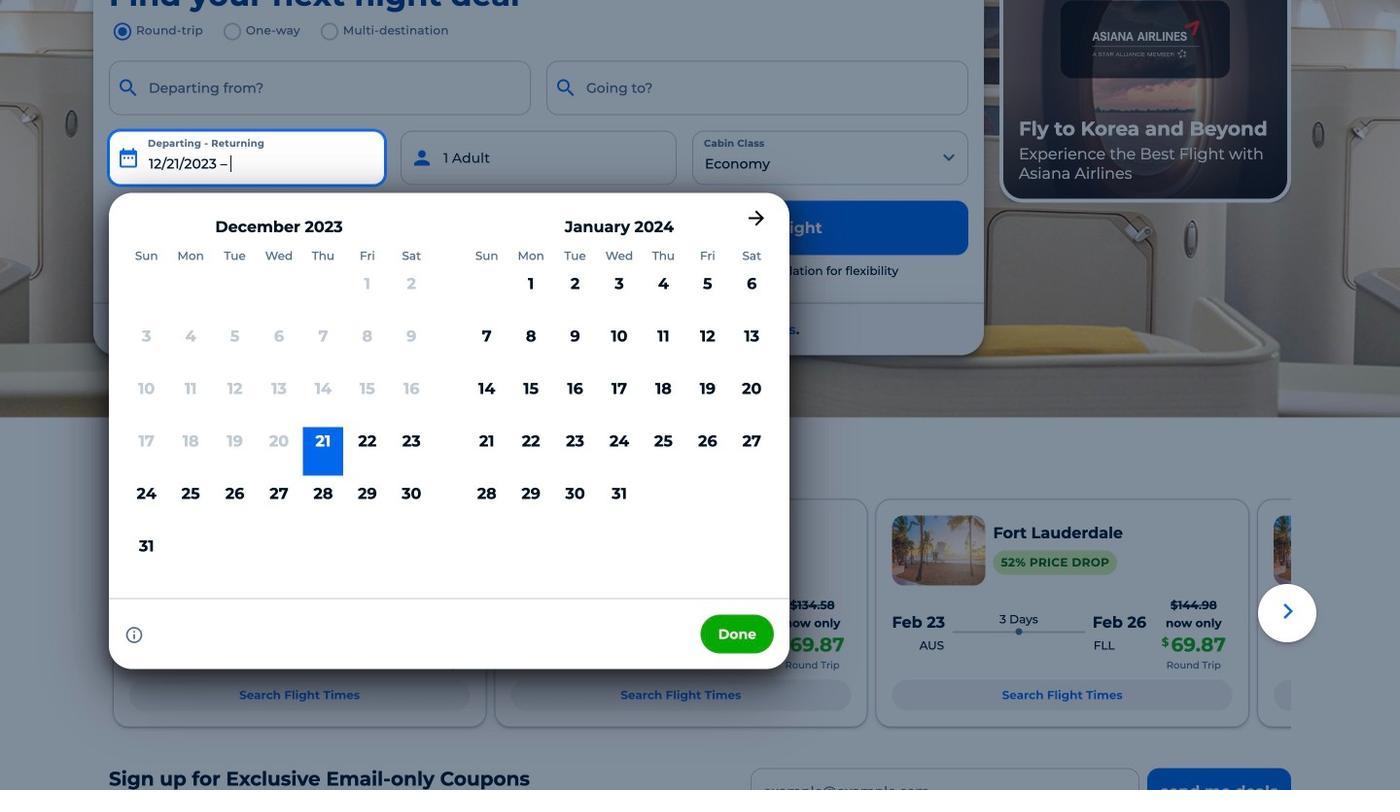Task type: locate. For each thing, give the bounding box(es) containing it.
2 none field from the left
[[547, 61, 969, 115]]

Going to? field
[[547, 61, 969, 115]]

0 horizontal spatial none field
[[109, 61, 531, 115]]

fort lauderdale image image
[[129, 516, 223, 586], [892, 516, 986, 586]]

none field departing from?
[[109, 61, 531, 115]]

None field
[[109, 61, 531, 115], [547, 61, 969, 115]]

flight-search-form element
[[101, 18, 1400, 669]]

0 horizontal spatial fort lauderdale image image
[[129, 516, 223, 586]]

advertisement region
[[1000, 0, 1291, 203]]

1 none field from the left
[[109, 61, 531, 115]]

traveler selection text field
[[401, 131, 677, 185]]

1 horizontal spatial none field
[[547, 61, 969, 115]]

1 horizontal spatial fort lauderdale image image
[[892, 516, 986, 586]]

Departing from? field
[[109, 61, 531, 115]]

2 fort lauderdale image image from the left
[[892, 516, 986, 586]]

next image
[[1274, 596, 1305, 627]]



Task type: describe. For each thing, give the bounding box(es) containing it.
show february 2024 image
[[745, 207, 768, 230]]

Departing – Returning Date Picker field
[[109, 131, 385, 185]]

1 fort lauderdale image image from the left
[[129, 516, 223, 586]]

none field going to?
[[547, 61, 969, 115]]

Promotion email input field
[[751, 769, 1140, 791]]



Task type: vqa. For each thing, say whether or not it's contained in the screenshot.
Email address text box
no



